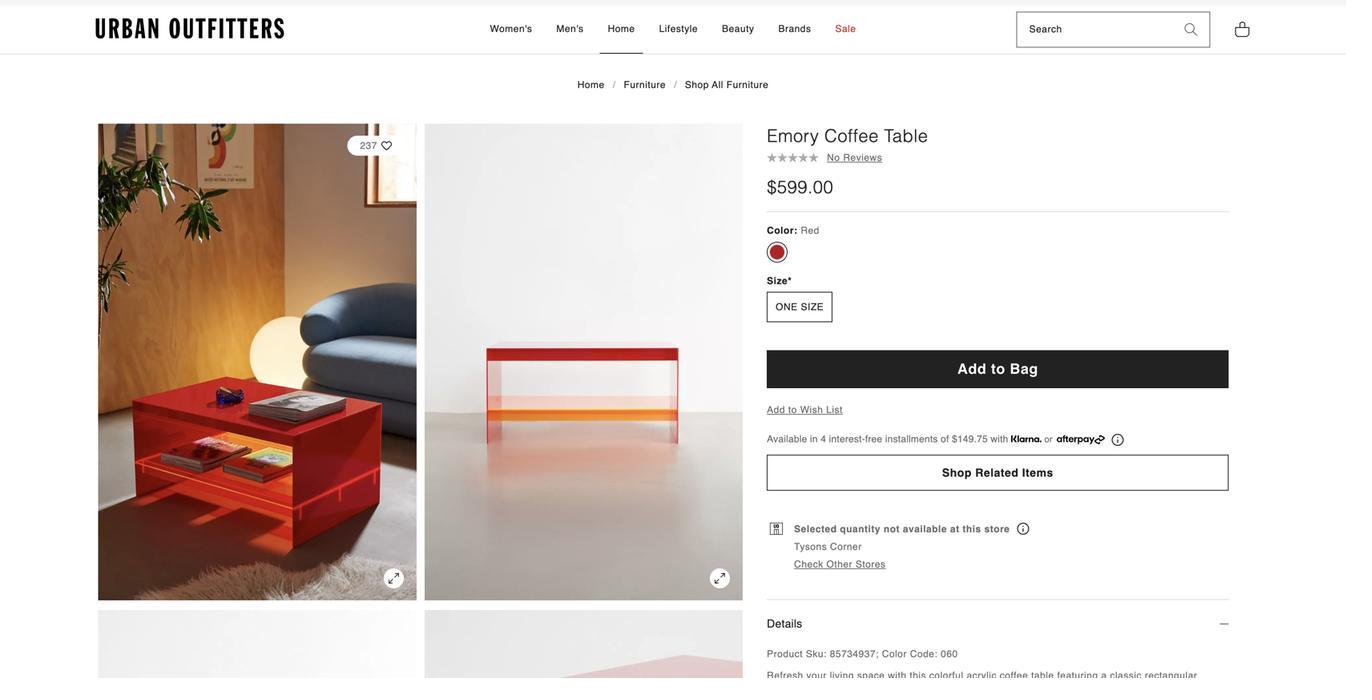 Task type: describe. For each thing, give the bounding box(es) containing it.
women's
[[490, 23, 532, 34]]

color: red
[[767, 225, 820, 236]]

product sku: 85734937; color code: 060
[[767, 649, 958, 660]]

3 star rating image from the left
[[809, 153, 819, 162]]

corner
[[830, 542, 862, 553]]

klarna image
[[1011, 436, 1042, 443]]

1 vertical spatial home link
[[577, 79, 605, 90]]

$149.75
[[952, 434, 988, 445]]

home for topmost home link
[[608, 23, 635, 34]]

details button
[[767, 601, 1229, 648]]

lifestyle
[[659, 23, 698, 34]]

main navigation element
[[346, 5, 1000, 53]]

emory coffee table image
[[98, 124, 417, 601]]

bag
[[1010, 361, 1038, 378]]

emory coffee table #3 image
[[425, 611, 743, 679]]

of
[[941, 434, 949, 445]]

85734937;
[[830, 649, 879, 660]]

add to wish list
[[767, 405, 843, 416]]

shop related items
[[942, 467, 1054, 479]]

table
[[884, 126, 928, 146]]

beauty
[[722, 23, 754, 34]]

2 furniture from the left
[[727, 79, 769, 90]]

this
[[963, 524, 981, 535]]

color
[[882, 649, 907, 660]]

emory coffee table #1 image
[[425, 124, 743, 601]]

$599.00
[[767, 177, 833, 197]]

check other stores button
[[794, 558, 886, 572]]

237 button
[[347, 128, 405, 164]]

in
[[810, 434, 818, 445]]

sku:
[[806, 649, 827, 660]]

to for wish
[[788, 405, 797, 416]]

installments
[[885, 434, 938, 445]]

tysons
[[794, 542, 827, 553]]

stores
[[856, 559, 886, 570]]

shop all furniture
[[685, 79, 769, 90]]

shop all furniture link
[[685, 79, 769, 90]]

emory coffee table #2 image
[[98, 611, 417, 679]]

brands
[[778, 23, 811, 34]]

not
[[884, 524, 900, 535]]

or
[[1045, 435, 1053, 445]]

red
[[801, 225, 820, 236]]

sale
[[835, 23, 856, 34]]

add to bag button
[[767, 351, 1229, 389]]

with
[[991, 434, 1008, 445]]

lifestyle link
[[651, 5, 706, 53]]

interest-
[[829, 434, 865, 445]]

original price: $599.00 element
[[767, 175, 833, 200]]

other
[[827, 559, 853, 570]]

my shopping bag image
[[1234, 20, 1250, 38]]

store
[[984, 524, 1010, 535]]

1 furniture from the left
[[624, 79, 666, 90]]

search image
[[1185, 23, 1197, 36]]

red image
[[769, 244, 785, 260]]

shop for shop related items
[[942, 467, 972, 479]]

women's link
[[482, 5, 540, 53]]

brands link
[[770, 5, 819, 53]]

free
[[865, 434, 882, 445]]

Search text field
[[1017, 12, 1173, 47]]

0.0 stars element
[[767, 153, 819, 163]]



Task type: locate. For each thing, give the bounding box(es) containing it.
home link right the men's link
[[600, 5, 643, 53]]

beauty link
[[714, 5, 762, 53]]

home
[[608, 23, 635, 34], [577, 79, 605, 90]]

size
[[767, 276, 788, 287]]

shop related items button
[[767, 455, 1229, 491]]

home link left furniture link
[[577, 79, 605, 90]]

all
[[712, 79, 723, 90]]

1 horizontal spatial add
[[957, 361, 987, 378]]

0 vertical spatial to
[[991, 361, 1005, 378]]

shop inside button
[[942, 467, 972, 479]]

add left 'bag'
[[957, 361, 987, 378]]

men's link
[[548, 5, 592, 53]]

0 vertical spatial home
[[608, 23, 635, 34]]

furniture down the 'main navigation' element
[[624, 79, 666, 90]]

furniture link
[[624, 79, 666, 90]]

code:
[[910, 649, 938, 660]]

wish
[[800, 405, 823, 416]]

shop
[[685, 79, 709, 90], [942, 467, 972, 479]]

available in 4 interest-free installments of $149.75 with
[[767, 434, 1011, 445]]

one size
[[776, 302, 824, 313]]

coffee
[[824, 126, 879, 146]]

available
[[903, 524, 947, 535]]

home right men's
[[608, 23, 635, 34]]

1 vertical spatial home
[[577, 79, 605, 90]]

to left "wish"
[[788, 405, 797, 416]]

shop down of
[[942, 467, 972, 479]]

1 vertical spatial add
[[767, 405, 785, 416]]

add up available
[[767, 405, 785, 416]]

at
[[950, 524, 960, 535]]

to
[[991, 361, 1005, 378], [788, 405, 797, 416]]

0 horizontal spatial shop
[[685, 79, 709, 90]]

emory
[[767, 126, 819, 146]]

one
[[776, 302, 798, 313]]

0 horizontal spatial furniture
[[624, 79, 666, 90]]

men's
[[556, 23, 584, 34]]

add
[[957, 361, 987, 378], [767, 405, 785, 416]]

to inside add to bag button
[[991, 361, 1005, 378]]

1 horizontal spatial home
[[608, 23, 635, 34]]

furniture right all
[[727, 79, 769, 90]]

store pickup image
[[770, 523, 783, 535], [770, 523, 783, 535], [1017, 523, 1029, 535]]

urban outfitters image
[[96, 18, 284, 39]]

1 vertical spatial to
[[788, 405, 797, 416]]

add for add to wish list
[[767, 405, 785, 416]]

to left 'bag'
[[991, 361, 1005, 378]]

home inside the 'main navigation' element
[[608, 23, 635, 34]]

0 vertical spatial add
[[957, 361, 987, 378]]

product
[[767, 649, 803, 660]]

zoom in image
[[710, 569, 730, 589]]

home for bottommost home link
[[577, 79, 605, 90]]

star rating image
[[788, 153, 798, 162], [798, 153, 809, 162], [809, 153, 819, 162]]

0 horizontal spatial home
[[577, 79, 605, 90]]

shop left all
[[685, 79, 709, 90]]

1 horizontal spatial shop
[[942, 467, 972, 479]]

details
[[767, 618, 802, 631]]

add for add to bag
[[957, 361, 987, 378]]

items
[[1022, 467, 1054, 479]]

furniture
[[624, 79, 666, 90], [727, 79, 769, 90]]

0 vertical spatial home link
[[600, 5, 643, 53]]

check
[[794, 559, 823, 570]]

selected quantity not available at this store
[[794, 524, 1013, 535]]

add inside add to bag button
[[957, 361, 987, 378]]

1 horizontal spatial furniture
[[727, 79, 769, 90]]

color:
[[767, 225, 798, 236]]

zoom in image
[[384, 569, 404, 589]]

2 star rating image from the left
[[798, 153, 809, 162]]

1 star rating image from the left
[[767, 153, 777, 162]]

0 horizontal spatial add
[[767, 405, 785, 416]]

1 horizontal spatial to
[[991, 361, 1005, 378]]

2 star rating image from the left
[[777, 153, 788, 162]]

star rating image
[[767, 153, 777, 162], [777, 153, 788, 162]]

0 vertical spatial shop
[[685, 79, 709, 90]]

list
[[826, 405, 843, 416]]

1 vertical spatial shop
[[942, 467, 972, 479]]

None search field
[[1017, 12, 1173, 47]]

4
[[821, 434, 826, 445]]

0 horizontal spatial to
[[788, 405, 797, 416]]

home link
[[600, 5, 643, 53], [577, 79, 605, 90]]

selected
[[794, 524, 837, 535]]

available
[[767, 434, 807, 445]]

quantity
[[840, 524, 881, 535]]

home left furniture link
[[577, 79, 605, 90]]

060
[[941, 649, 958, 660]]

or button
[[1011, 432, 1124, 447]]

afterpay image
[[1057, 435, 1105, 445]]

size
[[801, 302, 824, 313]]

1 star rating image from the left
[[788, 153, 798, 162]]

add to bag
[[957, 361, 1038, 378]]

tysons corner check other stores
[[794, 542, 886, 570]]

emory coffee table
[[767, 126, 928, 146]]

related
[[975, 467, 1019, 479]]

237
[[360, 140, 377, 151]]

to for bag
[[991, 361, 1005, 378]]

add to wish list button
[[767, 405, 843, 416]]

sale link
[[827, 5, 864, 53]]

shop for shop all furniture
[[685, 79, 709, 90]]



Task type: vqa. For each thing, say whether or not it's contained in the screenshot.
to associated with Wish
yes



